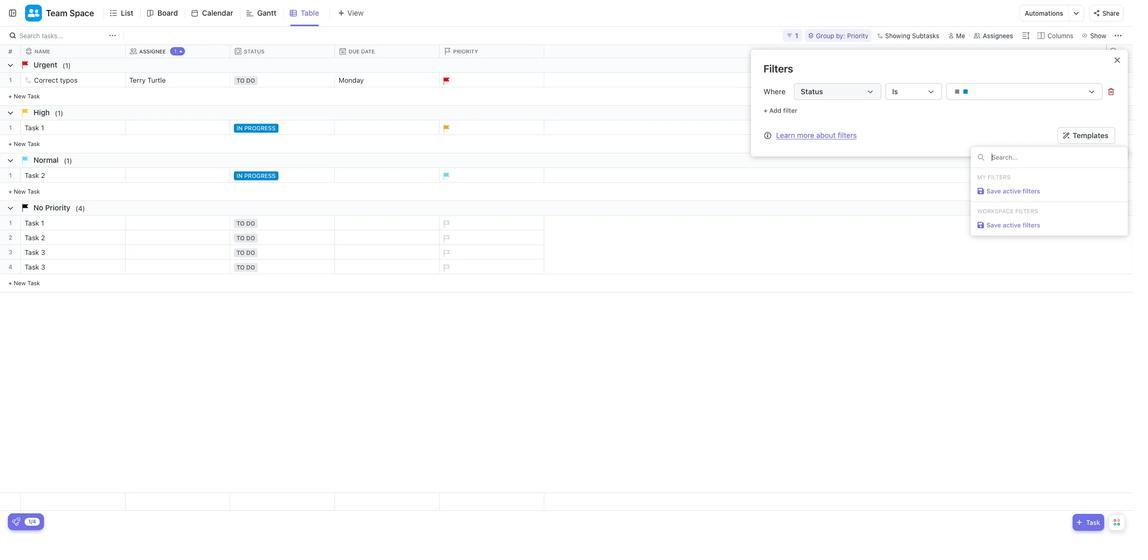 Task type: vqa. For each thing, say whether or not it's contained in the screenshot.


Task type: locate. For each thing, give the bounding box(es) containing it.
urgent
[[34, 60, 57, 69]]

3 to from the top
[[237, 235, 245, 242]]

2 in progress cell from the top
[[230, 168, 335, 182]]

(1) for high
[[55, 109, 63, 117]]

to do for first to do cell from the bottom of the page
[[237, 264, 255, 271]]

board link
[[158, 0, 182, 26]]

1 1 2 3 1 1 4
[[9, 76, 12, 270]]

filters
[[764, 62, 794, 75], [838, 131, 857, 140], [1023, 187, 1041, 195], [1023, 222, 1041, 229]]

0 vertical spatial save active filters
[[987, 187, 1041, 195]]

(1) for normal
[[64, 157, 72, 164]]

2 set priority element from the top
[[438, 231, 454, 247]]

#
[[8, 48, 12, 55]]

save active filters
[[987, 187, 1041, 195], [987, 222, 1041, 229]]

3 to do from the top
[[237, 235, 255, 242]]

do
[[246, 77, 255, 84], [246, 220, 255, 227], [246, 235, 255, 242], [246, 250, 255, 256], [246, 264, 255, 271]]

(1) right normal
[[64, 157, 72, 164]]

to for 2nd to do cell from the top
[[237, 220, 245, 227]]

monday cell
[[335, 73, 440, 87]]

showing subtasks button
[[874, 29, 943, 42]]

(4)
[[76, 204, 85, 212]]

1 ‎task from the top
[[25, 219, 39, 227]]

filters up where
[[764, 62, 794, 75]]

1 vertical spatial (1)
[[55, 109, 63, 117]]

1 in from the top
[[237, 125, 243, 132]]

0 vertical spatial filters
[[988, 174, 1011, 181]]

‎task
[[25, 219, 39, 227], [25, 234, 39, 242]]

0 vertical spatial (1)
[[63, 61, 71, 69]]

is button
[[887, 87, 942, 96]]

2 in from the top
[[237, 173, 243, 179]]

1 vertical spatial progress
[[244, 173, 276, 179]]

list
[[121, 9, 133, 17]]

task
[[27, 93, 40, 100], [25, 124, 39, 132], [27, 140, 40, 147], [25, 172, 39, 179], [27, 188, 40, 195], [25, 248, 39, 256], [25, 263, 39, 271], [27, 280, 40, 286], [1087, 519, 1101, 526]]

in progress for task 1
[[237, 125, 276, 132]]

1 to do cell from the top
[[230, 73, 335, 87]]

save down my filters
[[987, 187, 1002, 195]]

3 do from the top
[[246, 235, 255, 242]]

do for third to do cell from the top
[[246, 235, 255, 242]]

(1) inside normal cell
[[64, 157, 72, 164]]

3 set priority element from the top
[[438, 246, 454, 261]]

automations button
[[1020, 5, 1069, 21]]

new down the ‎task 2
[[14, 280, 26, 286]]

1 in progress cell from the top
[[230, 120, 335, 135]]

1 vertical spatial in
[[237, 173, 243, 179]]

1 set priority image from the top
[[438, 216, 454, 232]]

set priority element for fourth to do cell
[[438, 246, 454, 261]]

to do
[[237, 77, 255, 84], [237, 220, 255, 227], [237, 235, 255, 242], [237, 250, 255, 256], [237, 264, 255, 271]]

filter
[[784, 107, 798, 114]]

set priority element for first to do cell from the bottom of the page
[[438, 260, 454, 276]]

task 3 down the ‎task 2
[[25, 248, 45, 256]]

filters for workspace filters
[[1016, 208, 1039, 215]]

where
[[764, 87, 786, 96]]

typos
[[60, 76, 78, 84]]

1 set priority element from the top
[[438, 216, 454, 232]]

4 new task from the top
[[14, 280, 40, 286]]

set priority element
[[438, 216, 454, 232], [438, 231, 454, 247], [438, 246, 454, 261], [438, 260, 454, 276]]

2 do from the top
[[246, 220, 255, 227]]

cell
[[126, 120, 230, 135], [335, 120, 440, 135], [126, 168, 230, 182], [335, 168, 440, 182], [126, 216, 230, 230], [335, 216, 440, 230], [126, 230, 230, 245], [335, 230, 440, 245], [126, 245, 230, 259], [335, 245, 440, 259], [126, 260, 230, 274], [335, 260, 440, 274]]

to for first to do cell from the bottom of the page
[[237, 264, 245, 271]]

in progress
[[237, 125, 276, 132], [237, 173, 276, 179]]

my
[[978, 174, 987, 181]]

1 vertical spatial save active filters
[[987, 222, 1041, 229]]

active up workspace filters
[[1003, 187, 1022, 195]]

2 progress from the top
[[244, 173, 276, 179]]

search tasks...
[[19, 32, 63, 39]]

1 save from the top
[[987, 187, 1002, 195]]

new right 1 1 2 3 1 1 4
[[14, 188, 26, 195]]

1 progress from the top
[[244, 125, 276, 132]]

to
[[237, 77, 245, 84], [237, 220, 245, 227], [237, 235, 245, 242], [237, 250, 245, 256], [237, 264, 245, 271]]

row
[[21, 45, 545, 58]]

0 vertical spatial in progress
[[237, 125, 276, 132]]

2 left the ‎task 2
[[9, 234, 12, 241]]

1 button
[[783, 29, 803, 42]]

press space to select this row. row containing task 2
[[21, 168, 545, 184]]

(1) right the high
[[55, 109, 63, 117]]

filters down workspace filters
[[1023, 222, 1041, 229]]

active down workspace filters
[[1003, 222, 1022, 229]]

terry
[[129, 76, 146, 84]]

in for task 1
[[237, 125, 243, 132]]

save down workspace
[[987, 222, 1002, 229]]

2 inside 1 1 2 3 1 1 4
[[9, 234, 12, 241]]

row group containing correct typos
[[21, 58, 545, 293]]

1 active from the top
[[1003, 187, 1022, 195]]

row group containing urgent
[[0, 58, 1133, 293]]

3
[[41, 248, 45, 256], [9, 249, 12, 256], [41, 263, 45, 271]]

1 vertical spatial in progress
[[237, 173, 276, 179]]

gantt
[[257, 9, 277, 17]]

1
[[796, 32, 799, 40], [9, 76, 12, 83], [41, 124, 44, 132], [9, 124, 12, 131], [9, 172, 12, 179], [41, 219, 44, 227], [9, 219, 12, 226]]

grid containing urgent
[[0, 45, 1134, 511]]

in progress cell
[[230, 120, 335, 135], [230, 168, 335, 182]]

share
[[1103, 10, 1120, 17]]

1 vertical spatial ‎task
[[25, 234, 39, 242]]

2 ‎task from the top
[[25, 234, 39, 242]]

2 to do cell from the top
[[230, 216, 335, 230]]

3 inside 1 1 2 3 1 1 4
[[9, 249, 12, 256]]

2 vertical spatial (1)
[[64, 157, 72, 164]]

0 vertical spatial in
[[237, 125, 243, 132]]

4 set priority element from the top
[[438, 260, 454, 276]]

new
[[14, 93, 26, 100], [14, 140, 26, 147], [14, 188, 26, 195], [14, 280, 26, 286]]

status
[[801, 87, 824, 96]]

2 active from the top
[[1003, 222, 1022, 229]]

new up task 1
[[14, 93, 26, 100]]

5 do from the top
[[246, 264, 255, 271]]

0 vertical spatial save
[[987, 187, 1002, 195]]

learn
[[777, 131, 796, 140]]

4 new from the top
[[14, 280, 26, 286]]

me
[[957, 32, 966, 39]]

2 down normal
[[41, 172, 45, 179]]

press space to select this row. row containing correct typos
[[21, 73, 545, 89]]

set priority element for third to do cell from the top
[[438, 231, 454, 247]]

new task down task 2
[[14, 188, 40, 195]]

tasks...
[[42, 32, 63, 39]]

2 for task 2
[[41, 172, 45, 179]]

filters
[[988, 174, 1011, 181], [1016, 208, 1039, 215]]

0 vertical spatial active
[[1003, 187, 1022, 195]]

press space to select this row. row containing ‎task 1
[[21, 216, 545, 232]]

progress
[[244, 125, 276, 132], [244, 173, 276, 179]]

1 vertical spatial active
[[1003, 222, 1022, 229]]

1 save active filters from the top
[[987, 187, 1041, 195]]

task 3
[[25, 248, 45, 256], [25, 263, 45, 271]]

row group
[[0, 58, 21, 293], [0, 58, 1133, 293], [21, 58, 545, 293], [1107, 58, 1133, 293], [1107, 493, 1133, 511]]

1 vertical spatial in progress cell
[[230, 168, 335, 182]]

active
[[1003, 187, 1022, 195], [1003, 222, 1022, 229]]

learn more about filters link
[[777, 131, 857, 140]]

set priority image
[[438, 216, 454, 232], [438, 231, 454, 247], [438, 260, 454, 276]]

space
[[70, 8, 94, 18]]

gantt link
[[257, 0, 281, 26]]

task 1
[[25, 124, 44, 132]]

press space to select this row. row containing task 1
[[21, 120, 545, 137]]

0 horizontal spatial filters
[[988, 174, 1011, 181]]

0 vertical spatial task 3
[[25, 248, 45, 256]]

me button
[[945, 29, 970, 42]]

1 in progress from the top
[[237, 125, 276, 132]]

to do for 1st to do cell
[[237, 77, 255, 84]]

filters right about
[[838, 131, 857, 140]]

filters right workspace
[[1016, 208, 1039, 215]]

5 to from the top
[[237, 264, 245, 271]]

onboarding checklist button element
[[12, 518, 20, 526]]

press space to select this row. row containing 2
[[0, 230, 21, 245]]

new task down task 1
[[14, 140, 40, 147]]

2 to do from the top
[[237, 220, 255, 227]]

4
[[9, 263, 12, 270]]

1 horizontal spatial filters
[[1016, 208, 1039, 215]]

5 to do from the top
[[237, 264, 255, 271]]

(1)
[[63, 61, 71, 69], [55, 109, 63, 117], [64, 157, 72, 164]]

3 for fourth to do cell
[[41, 248, 45, 256]]

1 to do from the top
[[237, 77, 255, 84]]

(1) inside high cell
[[55, 109, 63, 117]]

team space button
[[42, 2, 94, 25]]

correct
[[34, 76, 58, 84]]

in progress cell for task 2
[[230, 168, 335, 182]]

do for 2nd to do cell from the top
[[246, 220, 255, 227]]

‎task down ‎task 1
[[25, 234, 39, 242]]

new task down the ‎task 2
[[14, 280, 40, 286]]

1 task 3 from the top
[[25, 248, 45, 256]]

progress for 2
[[244, 173, 276, 179]]

2 save from the top
[[987, 222, 1002, 229]]

2 down ‎task 1
[[41, 234, 45, 242]]

4 do from the top
[[246, 250, 255, 256]]

2 in progress from the top
[[237, 173, 276, 179]]

2 to from the top
[[237, 220, 245, 227]]

0 vertical spatial in progress cell
[[230, 120, 335, 135]]

3 set priority image from the top
[[438, 260, 454, 276]]

5 to do cell from the top
[[230, 260, 335, 274]]

subtasks
[[913, 32, 940, 39]]

save
[[987, 187, 1002, 195], [987, 222, 1002, 229]]

to do for 2nd to do cell from the top
[[237, 220, 255, 227]]

1 vertical spatial task 3
[[25, 263, 45, 271]]

‎task up the ‎task 2
[[25, 219, 39, 227]]

4 to from the top
[[237, 250, 245, 256]]

(1) up typos
[[63, 61, 71, 69]]

search
[[19, 32, 40, 39]]

grid
[[0, 45, 1134, 511]]

set priority element for 2nd to do cell from the top
[[438, 216, 454, 232]]

do for first to do cell from the bottom of the page
[[246, 264, 255, 271]]

save active filters down workspace filters
[[987, 222, 1041, 229]]

2 set priority image from the top
[[438, 231, 454, 247]]

monday
[[339, 76, 364, 84]]

to do cell
[[230, 73, 335, 87], [230, 216, 335, 230], [230, 230, 335, 245], [230, 245, 335, 259], [230, 260, 335, 274]]

my filters
[[978, 174, 1011, 181]]

0 vertical spatial progress
[[244, 125, 276, 132]]

3 new task from the top
[[14, 188, 40, 195]]

1 vertical spatial filters
[[1016, 208, 1039, 215]]

assignees
[[984, 32, 1014, 39]]

save active filters up workspace filters
[[987, 187, 1041, 195]]

1 vertical spatial save
[[987, 222, 1002, 229]]

1 do from the top
[[246, 77, 255, 84]]

(1) inside urgent "cell"
[[63, 61, 71, 69]]

showing
[[886, 32, 911, 39]]

filters right the my
[[988, 174, 1011, 181]]

in
[[237, 125, 243, 132], [237, 173, 243, 179]]

press space to select this row. row
[[0, 73, 21, 87], [21, 73, 545, 89], [0, 120, 21, 135], [21, 120, 545, 137], [0, 168, 21, 183], [21, 168, 545, 184], [0, 216, 21, 230], [21, 216, 545, 232], [0, 230, 21, 245], [21, 230, 545, 247], [0, 245, 21, 260], [21, 245, 545, 261], [0, 260, 21, 274], [21, 260, 545, 276], [21, 493, 545, 511]]

new task up the high
[[14, 93, 40, 100]]

2 task 3 from the top
[[25, 263, 45, 271]]

4 to do from the top
[[237, 250, 255, 256]]

task 3 right 4
[[25, 263, 45, 271]]

2 new from the top
[[14, 140, 26, 147]]

1 to from the top
[[237, 77, 245, 84]]

assignees button
[[970, 29, 1018, 42]]

2
[[41, 172, 45, 179], [41, 234, 45, 242], [9, 234, 12, 241]]

is
[[893, 87, 898, 96]]

share button
[[1090, 5, 1124, 21]]

new task
[[14, 93, 40, 100], [14, 140, 40, 147], [14, 188, 40, 195], [14, 280, 40, 286]]

0 vertical spatial ‎task
[[25, 219, 39, 227]]

no priority cell
[[0, 201, 1133, 215]]

new down task 1
[[14, 140, 26, 147]]



Task type: describe. For each thing, give the bounding box(es) containing it.
terry turtle
[[129, 76, 166, 84]]

about
[[817, 131, 836, 140]]

set priority image
[[438, 246, 454, 261]]

filters up workspace filters
[[1023, 187, 1041, 195]]

status button
[[795, 84, 881, 100]]

+ add filter
[[764, 107, 798, 114]]

1/4
[[28, 519, 36, 525]]

to for fourth to do cell
[[237, 250, 245, 256]]

to do for fourth to do cell
[[237, 250, 255, 256]]

no
[[34, 203, 43, 212]]

in progress cell for task 1
[[230, 120, 335, 135]]

Search tasks... text field
[[19, 28, 106, 43]]

‎task 1
[[25, 219, 44, 227]]

2 new task from the top
[[14, 140, 40, 147]]

priority
[[45, 203, 70, 212]]

press space to select this row. row containing 3
[[0, 245, 21, 260]]

calendar link
[[202, 0, 237, 26]]

workspace filters
[[978, 208, 1039, 215]]

1 new from the top
[[14, 93, 26, 100]]

team space
[[46, 8, 94, 18]]

onboarding checklist button image
[[12, 518, 20, 526]]

high cell
[[0, 106, 1133, 120]]

+
[[764, 107, 768, 114]]

4 to do cell from the top
[[230, 245, 335, 259]]

filters for my filters
[[988, 174, 1011, 181]]

learn more about filters
[[777, 131, 857, 140]]

no priority
[[34, 203, 70, 212]]

set priority image for task 3
[[438, 260, 454, 276]]

‎task 2
[[25, 234, 45, 242]]

to for third to do cell from the top
[[237, 235, 245, 242]]

‎task for ‎task 2
[[25, 234, 39, 242]]

to do for third to do cell from the top
[[237, 235, 255, 242]]

terry turtle cell
[[126, 73, 230, 87]]

showing subtasks
[[886, 32, 940, 39]]

list link
[[121, 0, 138, 26]]

progress for 1
[[244, 125, 276, 132]]

workspace
[[978, 208, 1014, 215]]

1 new task from the top
[[14, 93, 40, 100]]

row group containing 1 1 2 3 1 1 4
[[0, 58, 21, 293]]

more
[[798, 131, 815, 140]]

(1) for urgent
[[63, 61, 71, 69]]

do for 1st to do cell
[[246, 77, 255, 84]]

Search... field
[[991, 153, 1122, 162]]

3 to do cell from the top
[[230, 230, 335, 245]]

correct typos
[[34, 76, 78, 84]]

automations
[[1026, 9, 1064, 17]]

team
[[46, 8, 67, 18]]

task 3 for fourth to do cell
[[25, 248, 45, 256]]

board
[[158, 9, 178, 17]]

table link
[[301, 0, 324, 26]]

2 save active filters from the top
[[987, 222, 1041, 229]]

‎task for ‎task 1
[[25, 219, 39, 227]]

urgent cell
[[0, 58, 1133, 72]]

3 new from the top
[[14, 188, 26, 195]]

task 2
[[25, 172, 45, 179]]

normal cell
[[0, 153, 1133, 168]]

table
[[301, 9, 319, 17]]

set priority image for ‎task 2
[[438, 231, 454, 247]]

press space to select this row. row containing 4
[[0, 260, 21, 274]]

add
[[770, 107, 782, 114]]

to for 1st to do cell
[[237, 77, 245, 84]]

3 for first to do cell from the bottom of the page
[[41, 263, 45, 271]]

turtle
[[148, 76, 166, 84]]

templates
[[1073, 131, 1109, 140]]

2 for ‎task 2
[[41, 234, 45, 242]]

in progress for task 2
[[237, 173, 276, 179]]

high
[[34, 108, 50, 117]]

set priority image for ‎task 1
[[438, 216, 454, 232]]

task 3 for first to do cell from the bottom of the page
[[25, 263, 45, 271]]

normal
[[34, 156, 59, 164]]

in for task 2
[[237, 173, 243, 179]]

calendar
[[202, 9, 233, 17]]

press space to select this row. row containing ‎task 2
[[21, 230, 545, 247]]

1 inside dropdown button
[[796, 32, 799, 40]]

do for fourth to do cell
[[246, 250, 255, 256]]



